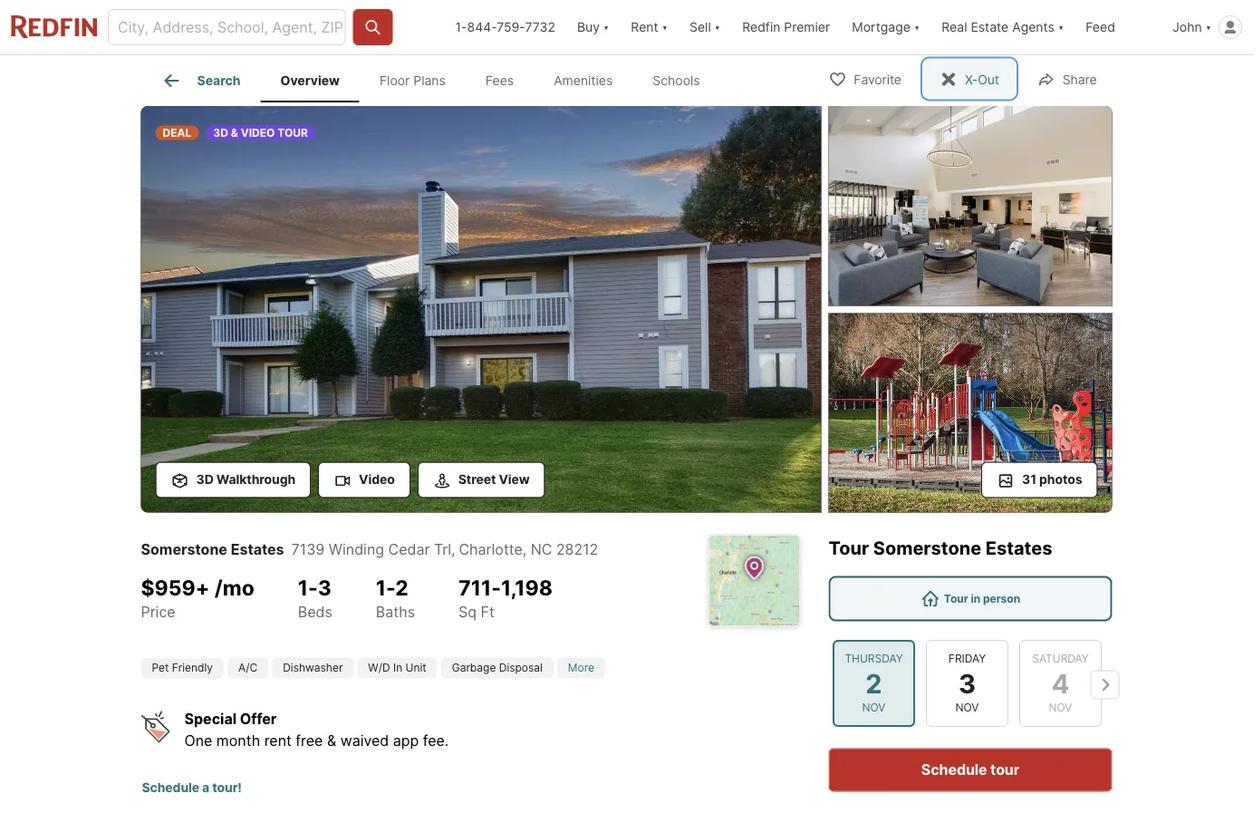 Task type: describe. For each thing, give the bounding box(es) containing it.
City, Address, School, Agent, ZIP search field
[[108, 9, 346, 45]]

0 horizontal spatial &
[[231, 126, 238, 139]]

1-844-759-7732
[[456, 19, 556, 35]]

street
[[458, 472, 496, 487]]

schedule tour button
[[829, 748, 1113, 792]]

ft
[[481, 603, 495, 621]]

rent ▾ button
[[631, 0, 668, 54]]

1 horizontal spatial estates
[[986, 537, 1053, 559]]

0 horizontal spatial somerstone
[[141, 541, 227, 558]]

31
[[1022, 472, 1037, 487]]

schedule a tour!
[[142, 779, 242, 795]]

overview
[[280, 73, 340, 88]]

free
[[296, 731, 323, 749]]

tour
[[278, 126, 308, 139]]

sell ▾ button
[[690, 0, 721, 54]]

friday
[[948, 652, 986, 665]]

▾ inside real estate agents ▾ link
[[1058, 19, 1064, 35]]

month
[[216, 731, 260, 749]]

somerstone estates 7139 winding cedar trl , charlotte , nc 28212
[[141, 541, 598, 558]]

nov for 3
[[955, 701, 979, 714]]

1-2 baths
[[376, 575, 415, 621]]

mortgage ▾
[[852, 19, 920, 35]]

floor plans tab
[[360, 59, 466, 102]]

711-
[[459, 575, 501, 600]]

more
[[568, 661, 595, 674]]

special
[[184, 709, 237, 727]]

plans
[[414, 73, 446, 88]]

sq
[[459, 603, 477, 621]]

31 photos button
[[982, 462, 1098, 498]]

search
[[197, 73, 241, 88]]

schools
[[653, 73, 700, 88]]

app
[[393, 731, 419, 749]]

friday 3 nov
[[948, 652, 986, 714]]

cedar
[[388, 541, 430, 558]]

844-
[[467, 19, 497, 35]]

schedule for schedule tour
[[922, 761, 988, 779]]

tab list containing search
[[141, 55, 735, 102]]

street view button
[[418, 462, 545, 498]]

charlotte
[[459, 541, 523, 558]]

fees tab
[[466, 59, 534, 102]]

friendly
[[172, 661, 213, 674]]

schedule a tour! button
[[141, 766, 243, 808]]

trl
[[434, 541, 451, 558]]

floor
[[380, 73, 410, 88]]

estate
[[971, 19, 1009, 35]]

x-out button
[[924, 60, 1015, 97]]

3 for 1-
[[318, 575, 332, 600]]

schedule tour
[[922, 761, 1020, 779]]

0 horizontal spatial estates
[[231, 541, 284, 558]]

beds
[[298, 603, 332, 621]]

2 for 1-
[[396, 575, 409, 600]]

overview tab
[[261, 59, 360, 102]]

▾ for john ▾
[[1206, 19, 1212, 35]]

tour for tour in person
[[944, 592, 969, 605]]

rent
[[631, 19, 659, 35]]

feed
[[1086, 19, 1116, 35]]

w/d
[[368, 661, 390, 674]]

fee.
[[423, 731, 449, 749]]

sell ▾ button
[[679, 0, 732, 54]]

photos
[[1040, 472, 1083, 487]]

out
[[978, 72, 1000, 87]]

mortgage ▾ button
[[852, 0, 920, 54]]

tour in person
[[944, 592, 1021, 605]]

3d for 3d & video tour
[[213, 126, 228, 139]]

711-1,198 sq ft
[[459, 575, 553, 621]]

mortgage ▾ button
[[841, 0, 931, 54]]

1-844-759-7732 link
[[456, 19, 556, 35]]

in
[[393, 661, 403, 674]]

redfin premier
[[742, 19, 830, 35]]

submit search image
[[364, 18, 382, 36]]

tour!
[[212, 779, 242, 795]]

real estate agents ▾
[[942, 19, 1064, 35]]

waived
[[340, 731, 389, 749]]

winding
[[329, 541, 384, 558]]

pet
[[152, 661, 169, 674]]

31 photos
[[1022, 472, 1083, 487]]

one
[[184, 731, 212, 749]]

premier
[[784, 19, 830, 35]]

▾ for sell ▾
[[715, 19, 721, 35]]

tour in person list box
[[829, 576, 1113, 621]]

share button
[[1022, 60, 1113, 97]]

/mo
[[215, 575, 254, 600]]

street view
[[458, 472, 530, 487]]

garbage
[[452, 661, 496, 674]]

w/d in unit
[[368, 661, 427, 674]]

saturday 4 nov
[[1032, 652, 1089, 714]]

share
[[1063, 72, 1097, 87]]

nov for 4
[[1049, 701, 1072, 714]]

agents
[[1013, 19, 1055, 35]]

floor plans
[[380, 73, 446, 88]]



Task type: locate. For each thing, give the bounding box(es) containing it.
▾ for rent ▾
[[662, 19, 668, 35]]

3 down the friday
[[958, 667, 976, 699]]

2 inside 1-2 baths
[[396, 575, 409, 600]]

schedule for schedule a tour!
[[142, 779, 199, 795]]

& left 'video'
[[231, 126, 238, 139]]

3d for 3d walkthrough
[[196, 472, 214, 487]]

2
[[396, 575, 409, 600], [865, 667, 882, 699]]

rent ▾
[[631, 19, 668, 35]]

1- for 3
[[298, 575, 318, 600]]

real estate agents ▾ button
[[931, 0, 1075, 54]]

0 vertical spatial 2
[[396, 575, 409, 600]]

tour inside option
[[944, 592, 969, 605]]

a
[[202, 779, 210, 795]]

1 vertical spatial 3d
[[196, 472, 214, 487]]

estates up /mo
[[231, 541, 284, 558]]

1- up beds
[[298, 575, 318, 600]]

nov inside the thursday 2 nov
[[862, 701, 885, 714]]

1 horizontal spatial nov
[[955, 701, 979, 714]]

5 ▾ from the left
[[1058, 19, 1064, 35]]

x-out
[[965, 72, 1000, 87]]

2 down thursday at bottom right
[[865, 667, 882, 699]]

1 horizontal spatial somerstone
[[874, 537, 982, 559]]

▾ right mortgage
[[914, 19, 920, 35]]

3 for friday
[[958, 667, 976, 699]]

map entry image
[[709, 535, 800, 626]]

feed button
[[1075, 0, 1162, 54]]

3 nov from the left
[[1049, 701, 1072, 714]]

2 , from the left
[[523, 541, 527, 558]]

7139
[[291, 541, 325, 558]]

1 horizontal spatial 2
[[865, 667, 882, 699]]

2 nov from the left
[[955, 701, 979, 714]]

schedule left tour at the right of page
[[922, 761, 988, 779]]

walkthrough
[[216, 472, 296, 487]]

$959+ /mo price
[[141, 575, 254, 621]]

0 horizontal spatial 1-
[[298, 575, 318, 600]]

tour
[[991, 761, 1020, 779]]

1 vertical spatial 2
[[865, 667, 882, 699]]

favorite
[[854, 72, 902, 87]]

1- left the 759-
[[456, 19, 467, 35]]

estates
[[986, 537, 1053, 559], [231, 541, 284, 558]]

1- inside 1-3 beds
[[298, 575, 318, 600]]

▾ inside sell ▾ dropdown button
[[715, 19, 721, 35]]

, left the nc
[[523, 541, 527, 558]]

1- up baths
[[376, 575, 396, 600]]

4
[[1052, 667, 1069, 699]]

3d & video tour
[[213, 126, 308, 139]]

image image
[[141, 106, 822, 513], [829, 106, 1113, 306], [829, 313, 1113, 513]]

nc
[[531, 541, 552, 558]]

tour for tour somerstone estates
[[829, 537, 869, 559]]

28212
[[556, 541, 598, 558]]

1 horizontal spatial 3
[[958, 667, 976, 699]]

0 vertical spatial &
[[231, 126, 238, 139]]

nov inside friday 3 nov
[[955, 701, 979, 714]]

2 horizontal spatial 1-
[[456, 19, 467, 35]]

somerstone up $959+
[[141, 541, 227, 558]]

nov inside saturday 4 nov
[[1049, 701, 1072, 714]]

sell
[[690, 19, 711, 35]]

somerstone
[[874, 537, 982, 559], [141, 541, 227, 558]]

schools tab
[[633, 59, 720, 102]]

▾ for buy ▾
[[604, 19, 609, 35]]

in
[[971, 592, 981, 605]]

unit
[[406, 661, 427, 674]]

& inside special offer one month rent free & waived app fee.
[[327, 731, 336, 749]]

john
[[1173, 19, 1202, 35]]

special offer one month rent free & waived app fee.
[[184, 709, 449, 749]]

3 inside friday 3 nov
[[958, 667, 976, 699]]

0 horizontal spatial nov
[[862, 701, 885, 714]]

▾
[[604, 19, 609, 35], [662, 19, 668, 35], [715, 19, 721, 35], [914, 19, 920, 35], [1058, 19, 1064, 35], [1206, 19, 1212, 35]]

,
[[451, 541, 455, 558], [523, 541, 527, 558]]

2 inside the thursday 2 nov
[[865, 667, 882, 699]]

sell ▾
[[690, 19, 721, 35]]

3d left 'video'
[[213, 126, 228, 139]]

john ▾
[[1173, 19, 1212, 35]]

3 inside 1-3 beds
[[318, 575, 332, 600]]

2 up baths
[[396, 575, 409, 600]]

tab list
[[141, 55, 735, 102]]

estates up "person"
[[986, 537, 1053, 559]]

schedule
[[922, 761, 988, 779], [142, 779, 199, 795]]

price
[[141, 603, 176, 621]]

2 ▾ from the left
[[662, 19, 668, 35]]

somerstone up tour in person option
[[874, 537, 982, 559]]

1- for 2
[[376, 575, 396, 600]]

1 , from the left
[[451, 541, 455, 558]]

buy
[[577, 19, 600, 35]]

nov for 2
[[862, 701, 885, 714]]

0 horizontal spatial 2
[[396, 575, 409, 600]]

thursday
[[845, 652, 903, 665]]

3d walkthrough button
[[155, 462, 311, 498]]

▾ right john
[[1206, 19, 1212, 35]]

rent
[[264, 731, 292, 749]]

▾ right rent
[[662, 19, 668, 35]]

1 vertical spatial 3
[[958, 667, 976, 699]]

redfin
[[742, 19, 781, 35]]

0 vertical spatial schedule
[[922, 761, 988, 779]]

& right free
[[327, 731, 336, 749]]

3d inside '3d walkthrough' button
[[196, 472, 214, 487]]

1 horizontal spatial ,
[[523, 541, 527, 558]]

1- for 844-
[[456, 19, 467, 35]]

1- inside 1-2 baths
[[376, 575, 396, 600]]

saturday
[[1032, 652, 1089, 665]]

0 vertical spatial 3d
[[213, 126, 228, 139]]

1 horizontal spatial &
[[327, 731, 336, 749]]

buy ▾ button
[[566, 0, 620, 54]]

buy ▾
[[577, 19, 609, 35]]

2 for thursday
[[865, 667, 882, 699]]

1 horizontal spatial schedule
[[922, 761, 988, 779]]

4 ▾ from the left
[[914, 19, 920, 35]]

0 horizontal spatial ,
[[451, 541, 455, 558]]

nov down the 4
[[1049, 701, 1072, 714]]

buy ▾ button
[[577, 0, 609, 54]]

tour somerstone estates
[[829, 537, 1053, 559]]

3 ▾ from the left
[[715, 19, 721, 35]]

tour in person option
[[829, 576, 1113, 621]]

3d
[[213, 126, 228, 139], [196, 472, 214, 487]]

pet friendly
[[152, 661, 213, 674]]

a/c
[[238, 661, 258, 674]]

1 ▾ from the left
[[604, 19, 609, 35]]

&
[[231, 126, 238, 139], [327, 731, 336, 749]]

3 up beds
[[318, 575, 332, 600]]

favorite button
[[813, 60, 917, 97]]

1 vertical spatial schedule
[[142, 779, 199, 795]]

dishwasher
[[283, 661, 343, 674]]

1,198
[[501, 575, 553, 600]]

nov
[[862, 701, 885, 714], [955, 701, 979, 714], [1049, 701, 1072, 714]]

amenities tab
[[534, 59, 633, 102]]

▾ right sell
[[715, 19, 721, 35]]

1 vertical spatial &
[[327, 731, 336, 749]]

nov down thursday at bottom right
[[862, 701, 885, 714]]

1 horizontal spatial tour
[[944, 592, 969, 605]]

amenities
[[554, 73, 613, 88]]

1 nov from the left
[[862, 701, 885, 714]]

search link
[[161, 70, 241, 92]]

thursday 2 nov
[[845, 652, 903, 714]]

▾ inside rent ▾ dropdown button
[[662, 19, 668, 35]]

0 horizontal spatial 3
[[318, 575, 332, 600]]

6 ▾ from the left
[[1206, 19, 1212, 35]]

fees
[[486, 73, 514, 88]]

person
[[983, 592, 1021, 605]]

▾ inside mortgage ▾ dropdown button
[[914, 19, 920, 35]]

next image
[[1091, 670, 1120, 699]]

video
[[359, 472, 395, 487]]

0 horizontal spatial tour
[[829, 537, 869, 559]]

0 horizontal spatial schedule
[[142, 779, 199, 795]]

nov down the friday
[[955, 701, 979, 714]]

2 horizontal spatial nov
[[1049, 701, 1072, 714]]

3d left 'walkthrough'
[[196, 472, 214, 487]]

x-
[[965, 72, 978, 87]]

7732
[[525, 19, 556, 35]]

schedule left the a
[[142, 779, 199, 795]]

1 vertical spatial tour
[[944, 592, 969, 605]]

0 vertical spatial tour
[[829, 537, 869, 559]]

, left charlotte
[[451, 541, 455, 558]]

deal
[[163, 126, 192, 139]]

redfin premier button
[[732, 0, 841, 54]]

▾ right the agents
[[1058, 19, 1064, 35]]

▾ inside buy ▾ dropdown button
[[604, 19, 609, 35]]

disposal
[[499, 661, 543, 674]]

0 vertical spatial 3
[[318, 575, 332, 600]]

▾ for mortgage ▾
[[914, 19, 920, 35]]

1 horizontal spatial 1-
[[376, 575, 396, 600]]

▾ right buy
[[604, 19, 609, 35]]

mortgage
[[852, 19, 911, 35]]

video button
[[318, 462, 410, 498]]

real
[[942, 19, 968, 35]]



Task type: vqa. For each thing, say whether or not it's contained in the screenshot.
3 to the top
yes



